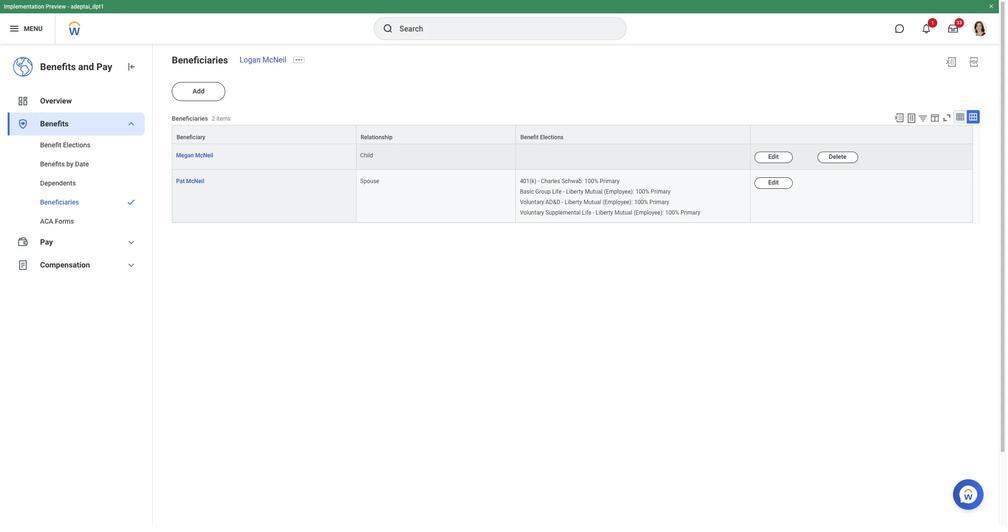 Task type: describe. For each thing, give the bounding box(es) containing it.
benefits for benefits
[[40, 119, 69, 128]]

dependents link
[[8, 174, 145, 193]]

logan mcneil
[[240, 55, 287, 64]]

delete
[[829, 153, 847, 160]]

compensation
[[40, 261, 90, 270]]

edit row
[[172, 170, 973, 223]]

1 vertical spatial (employee):
[[603, 199, 633, 206]]

aca forms
[[40, 218, 74, 225]]

- down voluntary ad&d - liberty mutual  (employee): 100% primary
[[593, 210, 595, 217]]

implementation preview -   adeptai_dpt1
[[4, 3, 104, 10]]

overview link
[[8, 90, 145, 113]]

expand table image
[[969, 112, 979, 122]]

primary inside the voluntary ad&d - liberty mutual  (employee): 100% primary element
[[650, 199, 670, 206]]

basic group life - liberty mutual  (employee): 100% primary
[[520, 189, 671, 195]]

life for group
[[553, 189, 562, 195]]

- inside menu 'banner'
[[67, 3, 69, 10]]

401(k) - charles schwab: 100% primary
[[520, 178, 620, 185]]

and
[[78, 61, 94, 73]]

Search Workday  search field
[[400, 18, 607, 39]]

beneficiaries link
[[8, 193, 145, 212]]

edit for first 'edit' button from the top of the page
[[769, 153, 779, 160]]

mcneil for logan mcneil
[[263, 55, 287, 64]]

voluntary for voluntary supplemental life - liberty mutual  (employee): 100% primary
[[520, 210, 544, 217]]

task pay image
[[17, 237, 29, 248]]

life for supplemental
[[582, 210, 592, 217]]

compensation button
[[8, 254, 145, 277]]

- right ad&d
[[562, 199, 564, 206]]

row for menu 'banner'
[[172, 125, 973, 144]]

export to excel image
[[894, 113, 905, 123]]

401(k) - charles schwab: 100% primary element
[[520, 176, 620, 185]]

beneficiary
[[177, 134, 205, 141]]

dependents
[[40, 180, 76, 187]]

voluntary supplemental life - liberty mutual  (employee): 100% primary
[[520, 210, 701, 217]]

menu button
[[0, 13, 55, 44]]

primary inside 'voluntary supplemental life - liberty mutual  (employee): 100% primary' element
[[681, 210, 701, 217]]

0 vertical spatial pay
[[96, 61, 112, 73]]

mutual for supplemental
[[615, 210, 633, 217]]

spouse
[[360, 178, 380, 185]]

fullscreen image
[[942, 113, 953, 123]]

edit button inside edit row
[[755, 178, 793, 189]]

relationship button
[[357, 126, 516, 144]]

1 edit button from the top
[[755, 152, 793, 163]]

dashboard image
[[17, 96, 29, 107]]

select to filter grid data image
[[918, 113, 929, 123]]

add
[[193, 87, 205, 95]]

supplemental
[[546, 210, 581, 217]]

child
[[360, 152, 373, 159]]

basic
[[520, 189, 534, 195]]

voluntary ad&d - liberty mutual  (employee): 100% primary
[[520, 199, 670, 206]]

benefits and pay
[[40, 61, 112, 73]]

benefit for benefit elections popup button
[[521, 134, 539, 141]]

mcneil for megan mcneil
[[195, 152, 213, 159]]

elections for benefit elections popup button
[[540, 134, 564, 141]]

primary inside 401(k) - charles schwab: 100% primary element
[[600, 178, 620, 185]]

beneficiary button
[[172, 126, 356, 144]]

charles
[[541, 178, 561, 185]]

chevron down small image
[[126, 260, 137, 271]]

menu
[[24, 25, 43, 32]]

preview
[[46, 3, 66, 10]]

megan
[[176, 152, 194, 159]]

implementation
[[4, 3, 44, 10]]

mutual inside the voluntary ad&d - liberty mutual  (employee): 100% primary element
[[584, 199, 602, 206]]

notifications large image
[[922, 24, 932, 33]]

edit for 'edit' button in edit row
[[769, 179, 779, 186]]



Task type: locate. For each thing, give the bounding box(es) containing it.
primary
[[600, 178, 620, 185], [651, 189, 671, 195], [650, 199, 670, 206], [681, 210, 701, 217]]

1 vertical spatial benefit
[[40, 141, 61, 149]]

aca
[[40, 218, 53, 225]]

1 vertical spatial chevron down small image
[[126, 237, 137, 248]]

delete button
[[818, 152, 859, 163]]

2 vertical spatial benefits
[[40, 160, 65, 168]]

pat
[[176, 178, 185, 185]]

1 chevron down small image from the top
[[126, 118, 137, 130]]

beneficiaries
[[172, 54, 228, 66], [172, 115, 208, 122], [40, 199, 79, 206]]

1 horizontal spatial elections
[[540, 134, 564, 141]]

benefits inside dropdown button
[[40, 119, 69, 128]]

navigation pane region
[[0, 44, 153, 526]]

justify image
[[9, 23, 20, 34]]

voluntary supplemental life - liberty mutual  (employee): 100% primary element
[[520, 208, 701, 217]]

mcneil right pat
[[186, 178, 204, 185]]

ad&d
[[546, 199, 561, 206]]

0 horizontal spatial life
[[553, 189, 562, 195]]

1 vertical spatial edit button
[[755, 178, 793, 189]]

0 horizontal spatial elections
[[63, 141, 90, 149]]

beneficiaries 2 items
[[172, 115, 231, 122]]

items
[[217, 116, 231, 122]]

elections for 'benefit elections' link
[[63, 141, 90, 149]]

toolbar
[[890, 110, 980, 125]]

mutual
[[585, 189, 603, 195], [584, 199, 602, 206], [615, 210, 633, 217]]

mutual inside "basic group life - liberty mutual  (employee): 100% primary" element
[[585, 189, 603, 195]]

elections inside benefits element
[[63, 141, 90, 149]]

benefit
[[521, 134, 539, 141], [40, 141, 61, 149]]

check image
[[126, 198, 137, 207]]

chevron down small image for benefits
[[126, 118, 137, 130]]

mutual inside 'voluntary supplemental life - liberty mutual  (employee): 100% primary' element
[[615, 210, 633, 217]]

benefits
[[40, 61, 76, 73], [40, 119, 69, 128], [40, 160, 65, 168]]

0 vertical spatial edit button
[[755, 152, 793, 163]]

1 row from the top
[[172, 125, 973, 144]]

liberty for group
[[566, 189, 584, 195]]

primary inside "basic group life - liberty mutual  (employee): 100% primary" element
[[651, 189, 671, 195]]

search image
[[383, 23, 394, 34]]

benefits and pay element
[[40, 60, 118, 74]]

- right preview
[[67, 3, 69, 10]]

liberty down schwab:
[[566, 189, 584, 195]]

profile logan mcneil image
[[973, 21, 988, 38]]

megan mcneil link
[[176, 150, 213, 159]]

mutual up the voluntary ad&d - liberty mutual  (employee): 100% primary element
[[585, 189, 603, 195]]

100%
[[585, 178, 599, 185], [636, 189, 650, 195], [635, 199, 648, 206], [666, 210, 680, 217]]

aca forms link
[[8, 212, 145, 231]]

click to view/edit grid preferences image
[[930, 113, 941, 123]]

2 vertical spatial beneficiaries
[[40, 199, 79, 206]]

edit
[[769, 153, 779, 160], [769, 179, 779, 186]]

benefit elections for 'benefit elections' link
[[40, 141, 90, 149]]

document alt image
[[17, 260, 29, 271]]

cell
[[516, 144, 751, 170]]

1 horizontal spatial benefit
[[521, 134, 539, 141]]

benefit elections up charles
[[521, 134, 564, 141]]

voluntary
[[520, 199, 544, 206], [520, 210, 544, 217]]

by
[[66, 160, 73, 168]]

0 horizontal spatial benefit
[[40, 141, 61, 149]]

row containing edit
[[172, 144, 973, 170]]

elections up charles
[[540, 134, 564, 141]]

2 chevron down small image from the top
[[126, 237, 137, 248]]

0 vertical spatial mutual
[[585, 189, 603, 195]]

1 vertical spatial edit
[[769, 179, 779, 186]]

0 vertical spatial beneficiaries
[[172, 54, 228, 66]]

0 vertical spatial benefits
[[40, 61, 76, 73]]

overview
[[40, 96, 72, 106]]

relationship
[[361, 134, 393, 141]]

beneficiaries up add
[[172, 54, 228, 66]]

benefits left by
[[40, 160, 65, 168]]

mutual down voluntary ad&d - liberty mutual  (employee): 100% primary
[[615, 210, 633, 217]]

elections up the benefits by date link
[[63, 141, 90, 149]]

1 horizontal spatial pay
[[96, 61, 112, 73]]

benefits button
[[8, 113, 145, 136]]

close environment banner image
[[989, 3, 995, 9]]

1 benefits from the top
[[40, 61, 76, 73]]

benefit elections inside benefits element
[[40, 141, 90, 149]]

export to worksheets image
[[906, 113, 918, 124]]

mcneil
[[263, 55, 287, 64], [195, 152, 213, 159], [186, 178, 204, 185]]

forms
[[55, 218, 74, 225]]

pay inside dropdown button
[[40, 238, 53, 247]]

0 vertical spatial voluntary
[[520, 199, 544, 206]]

row containing beneficiary
[[172, 125, 973, 144]]

0 vertical spatial mcneil
[[263, 55, 287, 64]]

0 vertical spatial benefit elections
[[521, 134, 564, 141]]

benefit inside navigation pane region
[[40, 141, 61, 149]]

logan
[[240, 55, 261, 64]]

beneficiaries down dependents
[[40, 199, 79, 206]]

benefits by date link
[[8, 155, 145, 174]]

mcneil right the megan
[[195, 152, 213, 159]]

benefit elections link
[[8, 136, 145, 155]]

1 vertical spatial benefit elections
[[40, 141, 90, 149]]

mutual down basic group life - liberty mutual  (employee): 100% primary
[[584, 199, 602, 206]]

liberty down voluntary ad&d - liberty mutual  (employee): 100% primary
[[596, 210, 614, 217]]

benefit for 'benefit elections' link
[[40, 141, 61, 149]]

life down voluntary ad&d - liberty mutual  (employee): 100% primary
[[582, 210, 592, 217]]

1 vertical spatial life
[[582, 210, 592, 217]]

pay
[[96, 61, 112, 73], [40, 238, 53, 247]]

chevron down small image
[[126, 118, 137, 130], [126, 237, 137, 248]]

add button
[[172, 82, 225, 101]]

0 vertical spatial edit
[[769, 153, 779, 160]]

benefits down overview at left top
[[40, 119, 69, 128]]

2 vertical spatial mutual
[[615, 210, 633, 217]]

1
[[932, 20, 935, 25]]

(employee): for supplemental
[[634, 210, 664, 217]]

menu banner
[[0, 0, 1000, 44]]

liberty for supplemental
[[596, 210, 614, 217]]

benefit elections up benefits by date
[[40, 141, 90, 149]]

2
[[212, 116, 215, 122]]

1 edit from the top
[[769, 153, 779, 160]]

0 vertical spatial (employee):
[[604, 189, 635, 195]]

2 edit from the top
[[769, 179, 779, 186]]

beneficiaries up beneficiary
[[172, 115, 208, 122]]

0 horizontal spatial benefit elections
[[40, 141, 90, 149]]

adeptai_dpt1
[[71, 3, 104, 10]]

- down 401(k) - charles schwab: 100% primary
[[563, 189, 565, 195]]

voluntary ad&d - liberty mutual  (employee): 100% primary element
[[520, 197, 670, 206]]

logan mcneil link
[[240, 55, 287, 64]]

1 voluntary from the top
[[520, 199, 544, 206]]

0 vertical spatial liberty
[[566, 189, 584, 195]]

1 horizontal spatial benefit elections
[[521, 134, 564, 141]]

liberty
[[566, 189, 584, 195], [565, 199, 582, 206], [596, 210, 614, 217]]

life inside 'voluntary supplemental life - liberty mutual  (employee): 100% primary' element
[[582, 210, 592, 217]]

inbox large image
[[949, 24, 958, 33]]

transformation import image
[[126, 61, 137, 73]]

1 vertical spatial beneficiaries
[[172, 115, 208, 122]]

elections
[[540, 134, 564, 141], [63, 141, 90, 149]]

0 vertical spatial chevron down small image
[[126, 118, 137, 130]]

pay button
[[8, 231, 145, 254]]

benefit elections
[[521, 134, 564, 141], [40, 141, 90, 149]]

edit button
[[755, 152, 793, 163], [755, 178, 793, 189]]

row for navigation pane region
[[172, 144, 973, 170]]

benefits for benefits by date
[[40, 160, 65, 168]]

benefits left and
[[40, 61, 76, 73]]

(employee):
[[604, 189, 635, 195], [603, 199, 633, 206], [634, 210, 664, 217]]

life up ad&d
[[553, 189, 562, 195]]

table image
[[956, 112, 966, 122]]

1 vertical spatial mutual
[[584, 199, 602, 206]]

1 vertical spatial pay
[[40, 238, 53, 247]]

benefit inside popup button
[[521, 134, 539, 141]]

edit inside edit row
[[769, 179, 779, 186]]

megan mcneil
[[176, 152, 213, 159]]

1 horizontal spatial life
[[582, 210, 592, 217]]

2 vertical spatial liberty
[[596, 210, 614, 217]]

benefit elections button
[[516, 126, 751, 144]]

chevron down small image for pay
[[126, 237, 137, 248]]

mcneil right logan
[[263, 55, 287, 64]]

1 vertical spatial liberty
[[565, 199, 582, 206]]

benefit up benefits by date
[[40, 141, 61, 149]]

pat mcneil link
[[176, 176, 204, 185]]

-
[[67, 3, 69, 10], [538, 178, 540, 185], [563, 189, 565, 195], [562, 199, 564, 206], [593, 210, 595, 217]]

3 benefits from the top
[[40, 160, 65, 168]]

0 vertical spatial benefit
[[521, 134, 539, 141]]

2 edit button from the top
[[755, 178, 793, 189]]

export to excel image
[[946, 56, 958, 68]]

33 button
[[943, 18, 965, 39]]

2 voluntary from the top
[[520, 210, 544, 217]]

benefits element
[[8, 136, 145, 231]]

life
[[553, 189, 562, 195], [582, 210, 592, 217]]

pay right and
[[96, 61, 112, 73]]

beneficiaries inside benefits element
[[40, 199, 79, 206]]

2 vertical spatial mcneil
[[186, 178, 204, 185]]

0 vertical spatial elections
[[540, 134, 564, 141]]

(employee): for group
[[604, 189, 635, 195]]

1 vertical spatial mcneil
[[195, 152, 213, 159]]

mcneil for pat mcneil
[[186, 178, 204, 185]]

items selected list
[[520, 176, 716, 217]]

2 vertical spatial (employee):
[[634, 210, 664, 217]]

benefits for benefits and pay
[[40, 61, 76, 73]]

view printable version (pdf) image
[[969, 56, 980, 68]]

date
[[75, 160, 89, 168]]

0 horizontal spatial pay
[[40, 238, 53, 247]]

mutual for group
[[585, 189, 603, 195]]

1 button
[[916, 18, 938, 39]]

schwab:
[[562, 178, 584, 185]]

pay down aca
[[40, 238, 53, 247]]

life inside "basic group life - liberty mutual  (employee): 100% primary" element
[[553, 189, 562, 195]]

basic group life - liberty mutual  (employee): 100% primary element
[[520, 187, 671, 195]]

- right 401(k)
[[538, 178, 540, 185]]

1 vertical spatial voluntary
[[520, 210, 544, 217]]

2 row from the top
[[172, 144, 973, 170]]

benefit elections inside popup button
[[521, 134, 564, 141]]

elections inside popup button
[[540, 134, 564, 141]]

1 vertical spatial benefits
[[40, 119, 69, 128]]

benefits by date
[[40, 160, 89, 168]]

33
[[957, 20, 963, 25]]

pat mcneil
[[176, 178, 204, 185]]

1 vertical spatial elections
[[63, 141, 90, 149]]

401(k)
[[520, 178, 537, 185]]

benefit up 401(k)
[[521, 134, 539, 141]]

benefits image
[[17, 118, 29, 130]]

0 vertical spatial life
[[553, 189, 562, 195]]

benefit elections for benefit elections popup button
[[521, 134, 564, 141]]

group
[[536, 189, 551, 195]]

2 benefits from the top
[[40, 119, 69, 128]]

liberty up supplemental
[[565, 199, 582, 206]]

voluntary for voluntary ad&d - liberty mutual  (employee): 100% primary
[[520, 199, 544, 206]]

mcneil inside edit row
[[186, 178, 204, 185]]

row
[[172, 125, 973, 144], [172, 144, 973, 170]]



Task type: vqa. For each thing, say whether or not it's contained in the screenshot.
Liberty in "element"
yes



